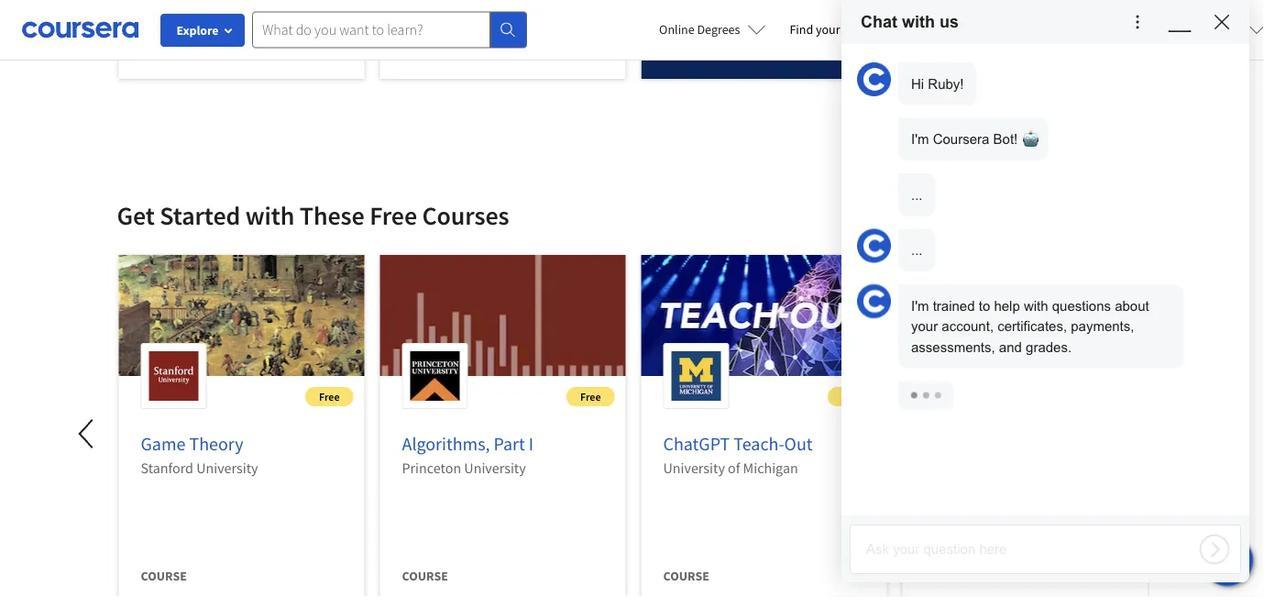 Task type: vqa. For each thing, say whether or not it's contained in the screenshot.
...
yes



Task type: locate. For each thing, give the bounding box(es) containing it.
0 horizontal spatial with
[[246, 200, 295, 232]]

university for game theory
[[196, 459, 258, 477]]

... down i'm coursera bot! 🤖
[[912, 187, 923, 202]]

about
[[1116, 298, 1150, 313]]

get
[[117, 200, 155, 232]]

chatgpt teach-out university of michigan
[[664, 432, 813, 477]]

your inside find your new career 'link'
[[816, 21, 841, 38]]

explore
[[177, 22, 219, 39]]

courses
[[422, 200, 510, 232]]

free for chatgpt teach-out
[[842, 389, 863, 404]]

with left us
[[903, 12, 936, 31]]

payments,
[[1072, 319, 1135, 334]]

game theory stanford university
[[141, 432, 258, 477]]

certificates,
[[998, 319, 1068, 334]]

get started with these free courses carousel element
[[0, 144, 1160, 597]]

i'm inside i'm trained to help with questions about your account, certificates, payments, assessments, and grades.
[[912, 298, 930, 313]]

i'm trained to help with questions about your account, certificates, payments, assessments, and grades.
[[912, 298, 1150, 355]]

1 vertical spatial chat with us image
[[858, 284, 892, 318]]

0 horizontal spatial university
[[196, 459, 258, 477]]

1 vertical spatial message from virtual agent element
[[899, 284, 1184, 410]]

3 university from the left
[[664, 459, 725, 477]]

1 horizontal spatial course link
[[380, 0, 626, 94]]

assessments,
[[912, 339, 996, 355]]

course
[[141, 39, 187, 56], [402, 39, 448, 56], [141, 568, 187, 584], [402, 568, 448, 584], [664, 568, 710, 584], [925, 568, 971, 584]]

your
[[816, 21, 841, 38], [912, 319, 939, 334]]

free for algorithms, part i
[[581, 389, 601, 404]]

coursera image
[[22, 15, 139, 44]]

chat
[[861, 12, 898, 31]]

part
[[494, 432, 525, 455]]

with
[[903, 12, 936, 31], [246, 200, 295, 232], [1025, 298, 1049, 313]]

1 horizontal spatial university
[[464, 459, 526, 477]]

None search field
[[252, 11, 527, 48]]

0 vertical spatial i'm
[[912, 132, 930, 147]]

minimize window image
[[1169, 11, 1192, 33]]

1 ... from the top
[[912, 187, 923, 202]]

with inside i'm trained to help with questions about your account, certificates, payments, assessments, and grades.
[[1025, 298, 1049, 313]]

university
[[196, 459, 258, 477], [464, 459, 526, 477], [664, 459, 725, 477]]

1 horizontal spatial your
[[912, 319, 939, 334]]

get started with these free courses
[[117, 200, 510, 232]]

university down chatgpt at the right bottom of page
[[664, 459, 725, 477]]

algorithms,
[[402, 432, 490, 455]]

these
[[300, 200, 365, 232]]

i'm for i'm coursera bot! 🤖
[[912, 132, 930, 147]]

trained
[[934, 298, 976, 313]]

and
[[1000, 339, 1023, 355]]

free for game theory
[[319, 389, 340, 404]]

professional certificate
[[664, 39, 825, 56]]

i'm coursera bot! 🤖
[[912, 132, 1036, 147]]

2 vertical spatial with
[[1025, 298, 1049, 313]]

university inside chatgpt teach-out university of michigan
[[664, 459, 725, 477]]

message from virtual agent element
[[899, 62, 1184, 216], [899, 284, 1184, 410]]

0 vertical spatial with
[[903, 12, 936, 31]]

0 horizontal spatial course link
[[119, 0, 365, 94]]

university down the part
[[464, 459, 526, 477]]

your up 'assessments,'
[[912, 319, 939, 334]]

1 vertical spatial ...
[[912, 243, 923, 258]]

with left these
[[246, 200, 295, 232]]

chat with us image
[[858, 229, 892, 263]]

bot!
[[994, 132, 1018, 147]]

2 message from virtual agent element from the top
[[899, 284, 1184, 410]]

2 university from the left
[[464, 459, 526, 477]]

log containing hi ruby!
[[842, 44, 1241, 419]]

0 vertical spatial chat with us image
[[858, 62, 892, 96]]

0 vertical spatial ...
[[912, 187, 923, 202]]

message from virtual agent element for chat with us image corresponding to hi ruby!
[[899, 62, 1184, 216]]

university down the theory at bottom left
[[196, 459, 258, 477]]

1 vertical spatial with
[[246, 200, 295, 232]]

i'm left trained
[[912, 298, 930, 313]]

i'm left coursera
[[912, 132, 930, 147]]

chat with us image for i'm trained to help with questions about your account, certificates, payments, assessments, and grades.
[[858, 284, 892, 318]]

course link
[[119, 0, 365, 94], [380, 0, 626, 94], [903, 255, 1149, 597]]

your right find
[[816, 21, 841, 38]]

i'm
[[912, 132, 930, 147], [912, 298, 930, 313]]

1 i'm from the top
[[912, 132, 930, 147]]

log
[[842, 44, 1241, 419]]

0 vertical spatial message from virtual agent element
[[899, 62, 1184, 216]]

free
[[370, 200, 417, 232], [319, 389, 340, 404], [581, 389, 601, 404], [842, 389, 863, 404]]

Ask your question here text field
[[851, 533, 1190, 566]]

2 horizontal spatial university
[[664, 459, 725, 477]]

...
[[912, 187, 923, 202], [912, 243, 923, 258]]

help image
[[1127, 11, 1150, 33]]

0 horizontal spatial your
[[816, 21, 841, 38]]

1 vertical spatial your
[[912, 319, 939, 334]]

1 university from the left
[[196, 459, 258, 477]]

to
[[979, 298, 991, 313]]

previous slide image
[[66, 412, 110, 456]]

chat with us image
[[858, 62, 892, 96], [858, 284, 892, 318], [1214, 546, 1243, 575]]

with up certificates,
[[1025, 298, 1049, 313]]

degrees
[[698, 21, 741, 38]]

message from virtual agent element containing i'm trained to help with questions about your account, certificates, payments, assessments, and grades.
[[899, 284, 1184, 410]]

online degrees button
[[645, 9, 781, 50]]

1 vertical spatial i'm
[[912, 298, 930, 313]]

... right chat with us icon at the top
[[912, 243, 923, 258]]

game
[[141, 432, 186, 455]]

michigan
[[744, 459, 799, 477]]

university inside game theory stanford university
[[196, 459, 258, 477]]

online degrees
[[660, 21, 741, 38]]

message from virtual agent element containing hi ruby!
[[899, 62, 1184, 216]]

help
[[995, 298, 1021, 313]]

2 horizontal spatial with
[[1025, 298, 1049, 313]]

show notifications image
[[1052, 23, 1074, 45]]

0 vertical spatial your
[[816, 21, 841, 38]]

ruby!
[[929, 76, 965, 91]]

1 message from virtual agent element from the top
[[899, 62, 1184, 216]]

1 horizontal spatial with
[[903, 12, 936, 31]]

2 ... from the top
[[912, 243, 923, 258]]

2 i'm from the top
[[912, 298, 930, 313]]

stanford
[[141, 459, 194, 477]]



Task type: describe. For each thing, give the bounding box(es) containing it.
algorithms, part i link
[[402, 432, 534, 455]]

out
[[785, 432, 813, 455]]

find your new career
[[790, 21, 905, 38]]

i'm for i'm trained to help with questions about your account, certificates, payments, assessments, and grades.
[[912, 298, 930, 313]]

explore button
[[161, 14, 245, 47]]

princeton
[[402, 459, 462, 477]]

close image
[[1211, 11, 1234, 33]]

i
[[529, 432, 534, 455]]

university inside algorithms, part i princeton university
[[464, 459, 526, 477]]

online
[[660, 21, 695, 38]]

game theory link
[[141, 432, 244, 455]]

questions
[[1053, 298, 1112, 313]]

english
[[947, 21, 992, 39]]

teach-
[[734, 432, 785, 455]]

chatgpt teach-out link
[[664, 432, 813, 455]]

hi
[[912, 76, 925, 91]]

new
[[843, 21, 867, 38]]

2 horizontal spatial course link
[[903, 255, 1149, 597]]

coursera
[[934, 132, 990, 147]]

english button
[[914, 0, 1025, 60]]

professional
[[664, 39, 751, 56]]

send image
[[1200, 534, 1231, 565]]

your inside i'm trained to help with questions about your account, certificates, payments, assessments, and grades.
[[912, 319, 939, 334]]

What do you want to learn? text field
[[252, 11, 491, 48]]

started
[[160, 200, 241, 232]]

of
[[728, 459, 741, 477]]

message from virtual agent element for chat with us image corresponding to i'm trained to help with questions about your account, certificates, payments, assessments, and grades.
[[899, 284, 1184, 410]]

career
[[870, 21, 905, 38]]

theory
[[189, 432, 244, 455]]

university for chatgpt teach-out
[[664, 459, 725, 477]]

find your new career link
[[781, 18, 914, 41]]

algorithms, part i princeton university
[[402, 432, 534, 477]]

find
[[790, 21, 814, 38]]

2 vertical spatial chat with us image
[[1214, 546, 1243, 575]]

chat with us
[[861, 12, 959, 31]]

account,
[[942, 319, 994, 334]]

chatgpt
[[664, 432, 730, 455]]

certificate
[[754, 39, 825, 56]]

us
[[940, 12, 959, 31]]

hi ruby!
[[912, 76, 965, 91]]

chat with us image for hi ruby!
[[858, 62, 892, 96]]

professional certificate link
[[642, 0, 887, 94]]

with inside get started with these free courses carousel 'element'
[[246, 200, 295, 232]]

🤖
[[1022, 132, 1036, 147]]

grades.
[[1026, 339, 1072, 355]]



